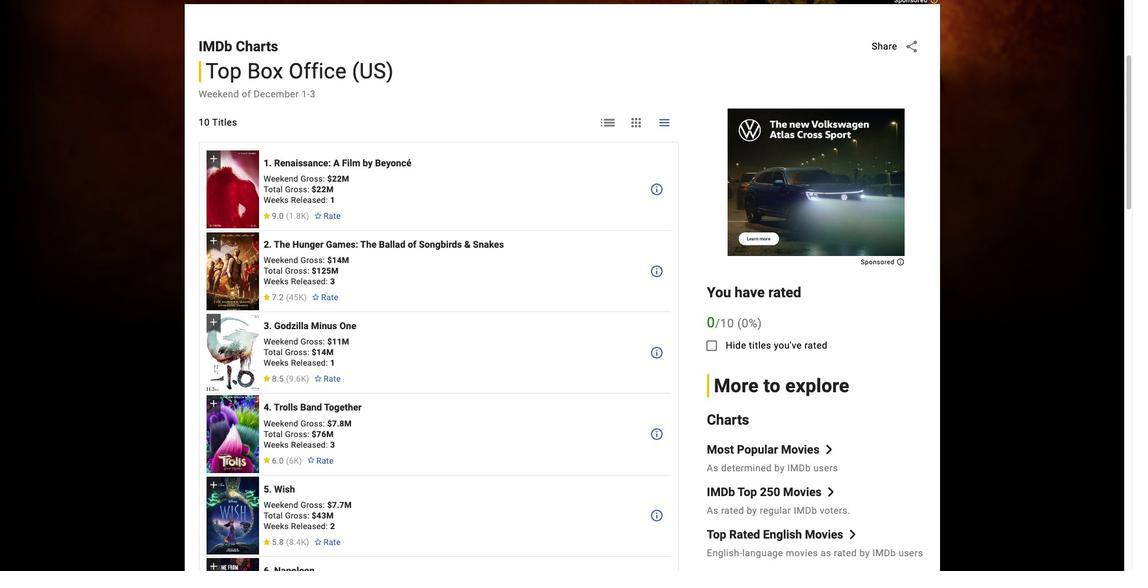 Task type: describe. For each thing, give the bounding box(es) containing it.
gross down renaissance:
[[301, 174, 323, 184]]

renaissance:
[[274, 158, 331, 169]]

( for 4. trolls band together
[[286, 456, 289, 466]]

rate button for one
[[309, 369, 346, 390]]

&
[[465, 239, 471, 250]]

8.4k
[[289, 538, 306, 547]]

) inside 0 / 10 ( 0% )
[[758, 316, 762, 330]]

by down most popular movies link
[[775, 463, 785, 474]]

godzilla minus one (2023) image
[[206, 314, 259, 392]]

( for 1. renaissance: a film by beyoncé
[[286, 211, 289, 221]]

add image for 4.
[[208, 398, 219, 410]]

3. godzilla minus one weekend gross : $11m total gross : $14m weeks released : 1
[[264, 321, 357, 368]]

( for 3. godzilla minus one
[[286, 375, 289, 384]]

/
[[716, 316, 721, 330]]

10 inside 0 / 10 ( 0% )
[[721, 316, 735, 330]]

2. the hunger games: the ballad of songbirds & snakes link
[[264, 239, 504, 250]]

3.
[[264, 321, 272, 332]]

3 add image from the top
[[208, 561, 219, 572]]

imdb top 250 movies link
[[707, 486, 836, 500]]

) for games:
[[304, 293, 307, 302]]

total inside the 3. godzilla minus one weekend gross : $11m total gross : $14m weeks released : 1
[[264, 348, 283, 357]]

selected:  compact view image
[[658, 116, 672, 130]]

9.6k
[[289, 375, 306, 384]]

rate button for games:
[[307, 287, 343, 308]]

2
[[330, 522, 335, 531]]

most popular movies link
[[707, 443, 834, 457]]

5. wish weekend gross : $7.7m total gross : $43m weeks released : 2
[[264, 484, 352, 531]]

explore
[[786, 375, 850, 397]]

gross up 9.6k
[[285, 348, 307, 357]]

movies for 250
[[784, 486, 822, 500]]

4. trolls band together weekend gross : $7.8m total gross : $76m weeks released : 3
[[264, 402, 362, 450]]

weekend inside 1. renaissance: a film by beyoncé weekend gross : $22m total gross : $22m weeks released : 1
[[264, 174, 299, 184]]

sponsored
[[861, 259, 897, 266]]

weeks inside 2. the hunger games: the ballad of songbirds & snakes weekend gross : $14m total gross : $125m weeks released : 3
[[264, 277, 289, 287]]

songbirds
[[419, 239, 462, 250]]

0
[[707, 315, 716, 331]]

1 vertical spatial $22m
[[312, 185, 334, 194]]

film
[[342, 158, 361, 169]]

alan tudyk, chris pine, and ariana debose in wish (2023) image
[[206, 477, 259, 555]]

2 the from the left
[[361, 239, 377, 250]]

imdb charts
[[199, 38, 278, 55]]

(us)
[[352, 59, 394, 84]]

weekend inside 4. trolls band together weekend gross : $7.8m total gross : $76m weeks released : 3
[[264, 419, 299, 428]]

office
[[289, 59, 347, 84]]

total inside 2. the hunger games: the ballad of songbirds & snakes weekend gross : $14m total gross : $125m weeks released : 3
[[264, 266, 283, 276]]

see more information about wish image
[[650, 509, 664, 523]]

rate button for gross
[[309, 532, 346, 553]]

total inside 4. trolls band together weekend gross : $7.8m total gross : $76m weeks released : 3
[[264, 430, 283, 439]]

0 / 10 ( 0% )
[[707, 315, 762, 331]]

total inside '5. wish weekend gross : $7.7m total gross : $43m weeks released : 2'
[[264, 511, 283, 521]]

weeks inside 4. trolls band together weekend gross : $7.8m total gross : $76m weeks released : 3
[[264, 440, 289, 450]]

released inside the 3. godzilla minus one weekend gross : $11m total gross : $14m weeks released : 1
[[291, 359, 326, 368]]

4. trolls band together link
[[264, 402, 362, 414]]

have
[[735, 285, 765, 301]]

sponsored content section
[[728, 109, 905, 266]]

gross down hunger
[[301, 256, 323, 265]]

released inside 4. trolls band together weekend gross : $7.8m total gross : $76m weeks released : 3
[[291, 440, 326, 450]]

box
[[247, 59, 284, 84]]

as for most popular movies
[[707, 463, 719, 474]]

imdb top 250 movies
[[707, 486, 822, 500]]

english
[[764, 528, 803, 542]]

$125m
[[312, 266, 339, 276]]

2.
[[264, 239, 272, 250]]

beyoncé
[[375, 158, 412, 169]]

top for rated
[[707, 528, 727, 542]]

english-
[[707, 548, 743, 559]]

gross up 45k
[[285, 266, 307, 276]]

as
[[821, 548, 832, 559]]

you
[[707, 285, 732, 301]]

movies for english
[[805, 528, 844, 542]]

star inline image for 2. the hunger games: the ballad of songbirds & snakes
[[263, 294, 271, 301]]

1. renaissance: a film by beyoncé weekend gross : $22m total gross : $22m weeks released : 1
[[264, 158, 412, 205]]

gross up $43m
[[301, 501, 323, 510]]

$43m
[[312, 511, 334, 521]]

grid view image
[[629, 116, 644, 130]]

chevron right inline image
[[827, 488, 836, 497]]

beyoncé in renaissance: a film by beyoncé (2023) image
[[206, 151, 259, 229]]

1. renaissance: a film by beyoncé link
[[264, 158, 412, 169]]

rated
[[730, 528, 761, 542]]

you have rated
[[707, 285, 802, 301]]

1 horizontal spatial charts
[[707, 412, 750, 428]]

0 vertical spatial movies
[[782, 443, 820, 457]]

weekend inside top box office (us) weekend of december 1-3
[[199, 88, 239, 100]]

trolls band together (2023) image
[[206, 396, 259, 474]]

most
[[707, 443, 734, 457]]

see more information about trolls band together image
[[650, 428, 664, 442]]

2. the hunger games: the ballad of songbirds & snakes weekend gross : $14m total gross : $125m weeks released : 3
[[264, 239, 504, 287]]

rate for gross
[[324, 538, 341, 547]]

group for 1. renaissance: a film by beyoncé
[[206, 151, 259, 229]]

6.0
[[272, 456, 284, 466]]

godzilla
[[274, 321, 309, 332]]

detailed view image
[[601, 116, 615, 130]]

250
[[760, 486, 781, 500]]

0 vertical spatial charts
[[236, 38, 278, 55]]

5.
[[264, 484, 272, 495]]

1.
[[264, 158, 272, 169]]

regular
[[760, 506, 792, 517]]

imdb rating: 8.5 element
[[263, 375, 309, 384]]

1 the from the left
[[274, 239, 290, 250]]

of inside top box office (us) weekend of december 1-3
[[242, 88, 251, 100]]

titles
[[749, 340, 772, 351]]

total inside 1. renaissance: a film by beyoncé weekend gross : $22m total gross : $22m weeks released : 1
[[264, 185, 283, 194]]

jason schwartzman, viola davis, peter dinklage, rachel zegler, josh andrés rivera, tom blyth, and hunter schafer in the hunger games: the ballad of songbirds & snakes (2023) image
[[206, 232, 259, 310]]

a
[[333, 158, 340, 169]]

more to explore
[[714, 375, 850, 397]]

10 titles
[[199, 117, 237, 128]]

top for box
[[206, 59, 242, 84]]

top box office (us) weekend of december 1-3
[[199, 59, 394, 100]]

( inside 0 / 10 ( 0% )
[[738, 316, 742, 330]]

hide titles you've rated
[[726, 340, 828, 351]]

as for imdb top 250 movies
[[707, 506, 719, 517]]

top rated english movies link
[[707, 528, 858, 542]]

chevron right inline image for most popular movies
[[825, 445, 834, 455]]

by right as
[[860, 548, 870, 559]]

rate button for together
[[302, 450, 339, 472]]

minus
[[311, 321, 337, 332]]

see more information about godzilla minus one image
[[650, 346, 664, 360]]

0 horizontal spatial users
[[814, 463, 839, 474]]

popular
[[737, 443, 779, 457]]

3 inside top box office (us) weekend of december 1-3
[[310, 88, 316, 100]]

top rated english movies
[[707, 528, 844, 542]]

rate for one
[[324, 375, 341, 384]]



Task type: vqa. For each thing, say whether or not it's contained in the screenshot.


Task type: locate. For each thing, give the bounding box(es) containing it.
released
[[291, 195, 326, 205], [291, 277, 326, 287], [291, 359, 326, 368], [291, 440, 326, 450], [291, 522, 326, 531]]

1 vertical spatial users
[[899, 548, 924, 559]]

star border inline image
[[312, 294, 320, 301], [307, 457, 315, 464], [314, 539, 322, 545]]

users
[[814, 463, 839, 474], [899, 548, 924, 559]]

10 right 0
[[721, 316, 735, 330]]

$14m inside 2. the hunger games: the ballad of songbirds & snakes weekend gross : $14m total gross : $125m weeks released : 3
[[327, 256, 349, 265]]

group down alan tudyk, chris pine, and ariana debose in wish (2023) image
[[206, 559, 259, 572]]

gross up 1.8k
[[285, 185, 307, 194]]

rate down the $76m
[[317, 456, 334, 466]]

) right 7.2
[[304, 293, 307, 302]]

8.5
[[272, 375, 284, 384]]

2 add image from the top
[[208, 235, 219, 247]]

1 vertical spatial 3
[[330, 277, 335, 287]]

star inline image inside imdb rating: 5.8 element
[[263, 539, 271, 545]]

1 vertical spatial chevron right inline image
[[849, 531, 858, 540]]

0%
[[742, 316, 758, 330]]

rate up games:
[[324, 211, 341, 221]]

1 inside 1. renaissance: a film by beyoncé weekend gross : $22m total gross : $22m weeks released : 1
[[330, 195, 335, 205]]

to
[[764, 375, 781, 397]]

add image down alan tudyk, chris pine, and ariana debose in wish (2023) image
[[208, 561, 219, 572]]

weekend inside '5. wish weekend gross : $7.7m total gross : $43m weeks released : 2'
[[264, 501, 299, 510]]

2 weeks from the top
[[264, 277, 289, 287]]

weeks up 5.8
[[264, 522, 289, 531]]

chevron right inline image
[[825, 445, 834, 455], [849, 531, 858, 540]]

star inline image for 1. renaissance: a film by beyoncé
[[263, 212, 271, 219]]

rate up the together
[[324, 375, 341, 384]]

1 as from the top
[[707, 463, 719, 474]]

$22m
[[327, 174, 349, 184], [312, 185, 334, 194]]

gross left $43m
[[285, 511, 307, 521]]

2 horizontal spatial top
[[738, 486, 757, 500]]

by inside 1. renaissance: a film by beyoncé weekend gross : $22m total gross : $22m weeks released : 1
[[363, 158, 373, 169]]

1 add image from the top
[[208, 153, 219, 165]]

star inline image inside imdb rating: 9.0 element
[[263, 212, 271, 219]]

add image down beyoncé in renaissance: a film by beyoncé (2023) image
[[208, 235, 219, 247]]

gross up the $76m
[[301, 419, 323, 428]]

1
[[330, 195, 335, 205], [330, 359, 335, 368]]

group left 4.
[[206, 396, 259, 474]]

star border inline image
[[314, 212, 322, 219], [314, 376, 322, 382]]

released down the $76m
[[291, 440, 326, 450]]

1 horizontal spatial users
[[899, 548, 924, 559]]

chevron right inline image inside the top rated english movies link
[[849, 531, 858, 540]]

( right 8.5
[[286, 375, 289, 384]]

games:
[[326, 239, 358, 250]]

2 star inline image from the top
[[263, 294, 271, 301]]

5.8 ( 8.4k )
[[272, 538, 309, 547]]

1 vertical spatial star border inline image
[[314, 376, 322, 382]]

3 inside 4. trolls band together weekend gross : $7.8m total gross : $76m weeks released : 3
[[330, 440, 335, 450]]

1 vertical spatial top
[[738, 486, 757, 500]]

3 down office
[[310, 88, 316, 100]]

6k
[[289, 456, 299, 466]]

1 vertical spatial 10
[[721, 316, 735, 330]]

) for together
[[299, 456, 302, 466]]

star inline image left 9.0
[[263, 212, 271, 219]]

add image
[[208, 316, 219, 328], [208, 398, 219, 410], [208, 480, 219, 491]]

2 vertical spatial top
[[707, 528, 727, 542]]

chevron right inline image down voters.
[[849, 531, 858, 540]]

hunger
[[293, 239, 324, 250]]

of
[[242, 88, 251, 100], [408, 239, 417, 250]]

2 vertical spatial movies
[[805, 528, 844, 542]]

45k
[[289, 293, 304, 302]]

by right film
[[363, 158, 373, 169]]

5.8
[[272, 538, 284, 547]]

0 horizontal spatial chevron right inline image
[[825, 445, 834, 455]]

1 vertical spatial movies
[[784, 486, 822, 500]]

by
[[363, 158, 373, 169], [775, 463, 785, 474], [747, 506, 758, 517], [860, 548, 870, 559]]

trolls
[[274, 402, 298, 414]]

total down the 1.
[[264, 185, 283, 194]]

1 down the $11m
[[330, 359, 335, 368]]

2 add image from the top
[[208, 398, 219, 410]]

$14m down the $11m
[[312, 348, 334, 357]]

rated right you've
[[805, 340, 828, 351]]

weekend down 5. wish link at the bottom left of page
[[264, 501, 299, 510]]

9.0
[[272, 211, 284, 221]]

star inline image inside imdb rating: 6.0 element
[[263, 457, 271, 464]]

total
[[264, 185, 283, 194], [264, 266, 283, 276], [264, 348, 283, 357], [264, 430, 283, 439], [264, 511, 283, 521]]

4 star inline image from the top
[[263, 539, 271, 545]]

rate for together
[[317, 456, 334, 466]]

1 vertical spatial as
[[707, 506, 719, 517]]

7.2 ( 45k )
[[272, 293, 307, 302]]

rate button right 9.6k
[[309, 369, 346, 390]]

top down "imdb charts"
[[206, 59, 242, 84]]

1.8k
[[289, 211, 306, 221]]

released inside 1. renaissance: a film by beyoncé weekend gross : $22m total gross : $22m weeks released : 1
[[291, 195, 326, 205]]

$76m
[[312, 430, 334, 439]]

add image down 'godzilla minus one (2023)' image
[[208, 398, 219, 410]]

0 vertical spatial star border inline image
[[314, 212, 322, 219]]

add image down 10 titles
[[208, 153, 219, 165]]

$14m inside the 3. godzilla minus one weekend gross : $11m total gross : $14m weeks released : 1
[[312, 348, 334, 357]]

chevron right inline image inside most popular movies link
[[825, 445, 834, 455]]

weekend down 2.
[[264, 256, 299, 265]]

star border inline image right the '6k'
[[307, 457, 315, 464]]

chevron right inline image for top rated english movies
[[849, 531, 858, 540]]

weeks up 9.0
[[264, 195, 289, 205]]

released inside '5. wish weekend gross : $7.7m total gross : $43m weeks released : 2'
[[291, 522, 326, 531]]

1 down a
[[330, 195, 335, 205]]

0 vertical spatial 1
[[330, 195, 335, 205]]

star border inline image for gross
[[314, 539, 322, 545]]

star inline image
[[263, 376, 271, 382]]

as rated by regular imdb voters.
[[707, 506, 851, 517]]

( right 7.2
[[286, 293, 289, 302]]

0 vertical spatial 10
[[199, 117, 210, 128]]

you've
[[774, 340, 802, 351]]

star inline image inside imdb rating: 7.2 element
[[263, 294, 271, 301]]

0 vertical spatial of
[[242, 88, 251, 100]]

Hide titles you've rated checkbox
[[698, 332, 726, 360]]

2 total from the top
[[264, 266, 283, 276]]

0 vertical spatial users
[[814, 463, 839, 474]]

star inline image
[[263, 212, 271, 219], [263, 294, 271, 301], [263, 457, 271, 464], [263, 539, 271, 545]]

1 1 from the top
[[330, 195, 335, 205]]

weekend inside 2. the hunger games: the ballad of songbirds & snakes weekend gross : $14m total gross : $125m weeks released : 3
[[264, 256, 299, 265]]

$11m
[[327, 337, 349, 347]]

1 horizontal spatial of
[[408, 239, 417, 250]]

released inside 2. the hunger games: the ballad of songbirds & snakes weekend gross : $14m total gross : $125m weeks released : 3
[[291, 277, 326, 287]]

1 vertical spatial charts
[[707, 412, 750, 428]]

released up 1.8k
[[291, 195, 326, 205]]

language
[[743, 548, 784, 559]]

top left 250
[[738, 486, 757, 500]]

weekend down the godzilla
[[264, 337, 299, 347]]

group for 2. the hunger games: the ballad of songbirds & snakes
[[206, 232, 259, 310]]

add image down trolls band together (2023) image at the left bottom
[[208, 480, 219, 491]]

0 vertical spatial chevron right inline image
[[825, 445, 834, 455]]

1 group from the top
[[206, 151, 259, 229]]

group for 3. godzilla minus one
[[206, 314, 259, 392]]

rate button right the '6k'
[[302, 450, 339, 472]]

wish
[[274, 484, 295, 495]]

0 vertical spatial $14m
[[327, 256, 349, 265]]

chevron right inline image up chevron right inline image at bottom right
[[825, 445, 834, 455]]

star border inline image right 45k
[[312, 294, 320, 301]]

3 down the $76m
[[330, 440, 335, 450]]

rate button down $125m
[[307, 287, 343, 308]]

see more information about the hunger games: the ballad of songbirds & snakes image
[[650, 264, 664, 278]]

0 vertical spatial add image
[[208, 316, 219, 328]]

add image for 3.
[[208, 316, 219, 328]]

charts
[[236, 38, 278, 55], [707, 412, 750, 428]]

of inside 2. the hunger games: the ballad of songbirds & snakes weekend gross : $14m total gross : $125m weeks released : 3
[[408, 239, 417, 250]]

star border inline image for godzilla
[[314, 376, 322, 382]]

movies
[[782, 443, 820, 457], [784, 486, 822, 500], [805, 528, 844, 542]]

weeks up 6.0
[[264, 440, 289, 450]]

of down box
[[242, 88, 251, 100]]

1 inside the 3. godzilla minus one weekend gross : $11m total gross : $14m weeks released : 1
[[330, 359, 335, 368]]

snakes
[[473, 239, 504, 250]]

1 vertical spatial of
[[408, 239, 417, 250]]

add image
[[208, 153, 219, 165], [208, 235, 219, 247], [208, 561, 219, 572]]

star border inline image right 9.6k
[[314, 376, 322, 382]]

group for 5. wish
[[206, 477, 259, 555]]

total down 2.
[[264, 266, 283, 276]]

weekend down trolls
[[264, 419, 299, 428]]

imdb rating: 7.2 element
[[263, 293, 307, 302]]

star border inline image right 1.8k
[[314, 212, 322, 219]]

movies up as
[[805, 528, 844, 542]]

total down 5.
[[264, 511, 283, 521]]

10
[[199, 117, 210, 128], [721, 316, 735, 330]]

3 weeks from the top
[[264, 359, 289, 368]]

5 weeks from the top
[[264, 522, 289, 531]]

share
[[872, 41, 898, 52]]

weeks up 7.2
[[264, 277, 289, 287]]

released down $125m
[[291, 277, 326, 287]]

3 released from the top
[[291, 359, 326, 368]]

1 horizontal spatial 10
[[721, 316, 735, 330]]

4.
[[264, 402, 272, 414]]

total down 4.
[[264, 430, 283, 439]]

2 released from the top
[[291, 277, 326, 287]]

star inline image for 5. wish
[[263, 539, 271, 545]]

imdb rating: 5.8 element
[[263, 538, 309, 547]]

0 horizontal spatial charts
[[236, 38, 278, 55]]

rate
[[324, 211, 341, 221], [321, 293, 339, 302], [324, 375, 341, 384], [317, 456, 334, 466], [324, 538, 341, 547]]

star border inline image right 8.4k
[[314, 539, 322, 545]]

group for 4. trolls band together
[[206, 396, 259, 474]]

december
[[254, 88, 299, 100]]

top inside top box office (us) weekend of december 1-3
[[206, 59, 242, 84]]

band
[[300, 402, 322, 414]]

voters.
[[820, 506, 851, 517]]

total down the 3. on the bottom left
[[264, 348, 283, 357]]

imdb
[[199, 38, 232, 55], [788, 463, 811, 474], [707, 486, 735, 500], [794, 506, 818, 517], [873, 548, 897, 559]]

english-language movies as rated by imdb users
[[707, 548, 924, 559]]

ballad
[[379, 239, 406, 250]]

0 vertical spatial as
[[707, 463, 719, 474]]

star border inline image for games:
[[312, 294, 320, 301]]

movies
[[786, 548, 819, 559]]

star border inline image for together
[[307, 457, 315, 464]]

rated
[[769, 285, 802, 301], [805, 340, 828, 351], [722, 506, 745, 517], [834, 548, 857, 559]]

star inline image for 4. trolls band together
[[263, 457, 271, 464]]

3 star inline image from the top
[[263, 457, 271, 464]]

2 group from the top
[[206, 232, 259, 310]]

1 weeks from the top
[[264, 195, 289, 205]]

weekend down the 1.
[[264, 174, 299, 184]]

see more information about renaissance: a film by beyoncé image
[[650, 183, 664, 197]]

rated right as
[[834, 548, 857, 559]]

movies left chevron right inline image at bottom right
[[784, 486, 822, 500]]

( for 2. the hunger games: the ballad of songbirds & snakes
[[286, 293, 289, 302]]

gross down 3. godzilla minus one link
[[301, 337, 323, 347]]

by down imdb top 250 movies
[[747, 506, 758, 517]]

4 weeks from the top
[[264, 440, 289, 450]]

0 horizontal spatial 10
[[199, 117, 210, 128]]

) for gross
[[306, 538, 309, 547]]

8.5 ( 9.6k )
[[272, 375, 309, 384]]

10 left titles
[[199, 117, 210, 128]]

group left 5.
[[206, 477, 259, 555]]

hide
[[726, 340, 747, 351]]

9.0 ( 1.8k )
[[272, 211, 309, 221]]

weekend inside the 3. godzilla minus one weekend gross : $11m total gross : $14m weeks released : 1
[[264, 337, 299, 347]]

6.0 ( 6k )
[[272, 456, 302, 466]]

(
[[286, 211, 289, 221], [286, 293, 289, 302], [738, 316, 742, 330], [286, 375, 289, 384], [286, 456, 289, 466], [286, 538, 289, 547]]

) up band
[[306, 375, 309, 384]]

3 add image from the top
[[208, 480, 219, 491]]

determined
[[722, 463, 772, 474]]

star inline image left 7.2
[[263, 294, 271, 301]]

most popular movies
[[707, 443, 820, 457]]

5 released from the top
[[291, 522, 326, 531]]

checkbox unchecked image
[[705, 339, 719, 353]]

2 vertical spatial add image
[[208, 480, 219, 491]]

group left the 1.
[[206, 151, 259, 229]]

5. wish link
[[264, 484, 295, 495]]

) for film
[[306, 211, 309, 221]]

rate button for film
[[309, 205, 346, 227]]

( right /
[[738, 316, 742, 330]]

( right 9.0
[[286, 211, 289, 221]]

4 released from the top
[[291, 440, 326, 450]]

) for one
[[306, 375, 309, 384]]

1 horizontal spatial the
[[361, 239, 377, 250]]

star inline image left 6.0
[[263, 457, 271, 464]]

top up "english-"
[[707, 528, 727, 542]]

1 star border inline image from the top
[[314, 212, 322, 219]]

0 vertical spatial 3
[[310, 88, 316, 100]]

0 horizontal spatial top
[[206, 59, 242, 84]]

6 group from the top
[[206, 559, 259, 572]]

star border inline image for renaissance:
[[314, 212, 322, 219]]

2 vertical spatial star border inline image
[[314, 539, 322, 545]]

1 vertical spatial star border inline image
[[307, 457, 315, 464]]

together
[[324, 402, 362, 414]]

1 vertical spatial 1
[[330, 359, 335, 368]]

add image for 1.
[[208, 153, 219, 165]]

0 vertical spatial add image
[[208, 153, 219, 165]]

weeks inside the 3. godzilla minus one weekend gross : $11m total gross : $14m weeks released : 1
[[264, 359, 289, 368]]

the right 2.
[[274, 239, 290, 250]]

add image for 2.
[[208, 235, 219, 247]]

charts up box
[[236, 38, 278, 55]]

weekend
[[199, 88, 239, 100], [264, 174, 299, 184], [264, 256, 299, 265], [264, 337, 299, 347], [264, 419, 299, 428], [264, 501, 299, 510]]

0 vertical spatial $22m
[[327, 174, 349, 184]]

rate for games:
[[321, 293, 339, 302]]

2 vertical spatial add image
[[208, 561, 219, 572]]

7.2
[[272, 293, 284, 302]]

2 star border inline image from the top
[[314, 376, 322, 382]]

4 group from the top
[[206, 396, 259, 474]]

weekend up 10 titles
[[199, 88, 239, 100]]

as determined by imdb users
[[707, 463, 839, 474]]

0 horizontal spatial of
[[242, 88, 251, 100]]

$14m down games:
[[327, 256, 349, 265]]

) up hunger
[[306, 211, 309, 221]]

weeks inside 1. renaissance: a film by beyoncé weekend gross : $22m total gross : $22m weeks released : 1
[[264, 195, 289, 205]]

$7.7m
[[327, 501, 352, 510]]

2 1 from the top
[[330, 359, 335, 368]]

4 total from the top
[[264, 430, 283, 439]]

as up "english-"
[[707, 506, 719, 517]]

( right 6.0
[[286, 456, 289, 466]]

1 vertical spatial add image
[[208, 398, 219, 410]]

1 star inline image from the top
[[263, 212, 271, 219]]

weeks inside '5. wish weekend gross : $7.7m total gross : $43m weeks released : 2'
[[264, 522, 289, 531]]

( right 5.8
[[286, 538, 289, 547]]

rate for film
[[324, 211, 341, 221]]

rated up rated
[[722, 506, 745, 517]]

1 horizontal spatial top
[[707, 528, 727, 542]]

movies up as determined by imdb users
[[782, 443, 820, 457]]

share on social media image
[[905, 40, 919, 54]]

3 group from the top
[[206, 314, 259, 392]]

) right 6.0
[[299, 456, 302, 466]]

$14m
[[327, 256, 349, 265], [312, 348, 334, 357]]

joaquin phoenix in napoleon (2023) image
[[206, 559, 259, 572]]

the left ballad
[[361, 239, 377, 250]]

1-
[[302, 88, 310, 100]]

imdb rating: 6.0 element
[[263, 456, 302, 466]]

3
[[310, 88, 316, 100], [330, 277, 335, 287], [330, 440, 335, 450]]

gross
[[301, 174, 323, 184], [285, 185, 307, 194], [301, 256, 323, 265], [285, 266, 307, 276], [301, 337, 323, 347], [285, 348, 307, 357], [301, 419, 323, 428], [285, 430, 307, 439], [301, 501, 323, 510], [285, 511, 307, 521]]

3 total from the top
[[264, 348, 283, 357]]

5 total from the top
[[264, 511, 283, 521]]

$22m down a
[[312, 185, 334, 194]]

0 horizontal spatial the
[[274, 239, 290, 250]]

charts up most
[[707, 412, 750, 428]]

rate down $125m
[[321, 293, 339, 302]]

( for 5. wish
[[286, 538, 289, 547]]

) up the "titles"
[[758, 316, 762, 330]]

imdb rating: 9.0 element
[[263, 211, 309, 221]]

)
[[306, 211, 309, 221], [304, 293, 307, 302], [758, 316, 762, 330], [306, 375, 309, 384], [299, 456, 302, 466], [306, 538, 309, 547]]

add image for 5.
[[208, 480, 219, 491]]

1 total from the top
[[264, 185, 283, 194]]

2 as from the top
[[707, 506, 719, 517]]

1 horizontal spatial chevron right inline image
[[849, 531, 858, 540]]

of right ballad
[[408, 239, 417, 250]]

) right 5.8
[[306, 538, 309, 547]]

3. godzilla minus one link
[[264, 321, 357, 332]]

rate button right 1.8k
[[309, 205, 346, 227]]

2 vertical spatial 3
[[330, 440, 335, 450]]

star inline image left 5.8
[[263, 539, 271, 545]]

rated right have
[[769, 285, 802, 301]]

rate down 2
[[324, 538, 341, 547]]

1 released from the top
[[291, 195, 326, 205]]

3 down $125m
[[330, 277, 335, 287]]

1 vertical spatial add image
[[208, 235, 219, 247]]

titles
[[212, 117, 237, 128]]

more
[[714, 375, 759, 397]]

3 inside 2. the hunger games: the ballad of songbirds & snakes weekend gross : $14m total gross : $125m weeks released : 3
[[330, 277, 335, 287]]

$7.8m
[[327, 419, 352, 428]]

1 vertical spatial $14m
[[312, 348, 334, 357]]

0 vertical spatial top
[[206, 59, 242, 84]]

one
[[340, 321, 357, 332]]

0 vertical spatial star border inline image
[[312, 294, 320, 301]]

group
[[206, 151, 259, 229], [206, 232, 259, 310], [206, 314, 259, 392], [206, 396, 259, 474], [206, 477, 259, 555], [206, 559, 259, 572]]

:
[[323, 174, 325, 184], [307, 185, 310, 194], [326, 195, 328, 205], [323, 256, 325, 265], [307, 266, 310, 276], [326, 277, 328, 287], [323, 337, 325, 347], [307, 348, 310, 357], [326, 359, 328, 368], [323, 419, 325, 428], [307, 430, 310, 439], [326, 440, 328, 450], [323, 501, 325, 510], [307, 511, 310, 521], [326, 522, 328, 531]]

gross left the $76m
[[285, 430, 307, 439]]

released up 9.6k
[[291, 359, 326, 368]]

5 group from the top
[[206, 477, 259, 555]]

1 add image from the top
[[208, 316, 219, 328]]



